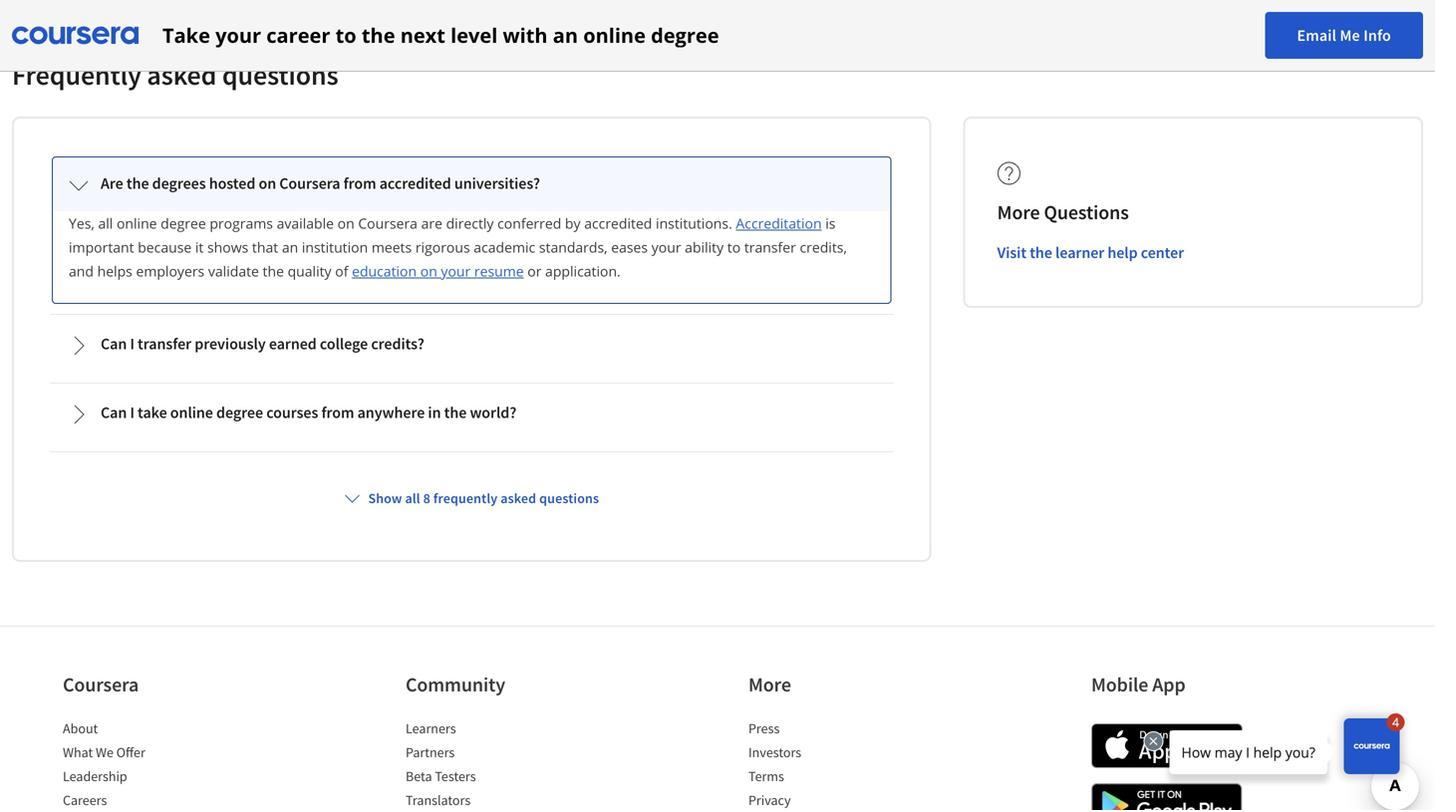 Task type: locate. For each thing, give the bounding box(es) containing it.
previously
[[195, 334, 266, 354]]

visit
[[998, 243, 1027, 263]]

coursera up meets
[[358, 214, 418, 233]]

to right ability
[[728, 238, 741, 257]]

education on your resume or application.
[[352, 262, 621, 281]]

quality
[[288, 262, 332, 281]]

1 horizontal spatial to
[[728, 238, 741, 257]]

0 horizontal spatial questions
[[222, 57, 339, 92]]

online right take
[[170, 403, 213, 423]]

can left take
[[101, 403, 127, 423]]

1 list from the left
[[63, 719, 232, 811]]

2 vertical spatial your
[[441, 262, 471, 281]]

academic
[[474, 238, 536, 257]]

2 vertical spatial degree
[[216, 403, 263, 423]]

1 vertical spatial can
[[101, 403, 127, 423]]

visit the learner help center
[[998, 243, 1185, 263]]

an right that
[[282, 238, 298, 257]]

1 horizontal spatial coursera
[[279, 174, 341, 193]]

leadership
[[63, 768, 127, 786]]

i down helps
[[130, 334, 135, 354]]

0 vertical spatial degree
[[651, 21, 720, 49]]

1 vertical spatial i
[[130, 403, 135, 423]]

1 horizontal spatial degree
[[216, 403, 263, 423]]

more for more
[[749, 673, 792, 698]]

0 horizontal spatial to
[[336, 21, 357, 49]]

all
[[98, 214, 113, 233], [405, 490, 421, 508]]

accredited up are at the top of the page
[[380, 174, 451, 193]]

1 horizontal spatial list
[[406, 719, 575, 811]]

2 horizontal spatial list
[[749, 719, 918, 811]]

offer
[[116, 744, 145, 762]]

list
[[63, 719, 232, 811], [406, 719, 575, 811], [749, 719, 918, 811]]

all inside dropdown button
[[405, 490, 421, 508]]

because
[[138, 238, 192, 257]]

i inside dropdown button
[[130, 334, 135, 354]]

1 horizontal spatial an
[[553, 21, 578, 49]]

0 horizontal spatial all
[[98, 214, 113, 233]]

1 horizontal spatial your
[[441, 262, 471, 281]]

i inside dropdown button
[[130, 403, 135, 423]]

your inside 'is important because it shows that an institution meets rigorous academic standards, eases your ability to transfer credits, and helps employers validate the quality of'
[[652, 238, 682, 257]]

programs
[[210, 214, 273, 233]]

1 vertical spatial an
[[282, 238, 298, 257]]

from right courses
[[322, 403, 354, 423]]

to
[[336, 21, 357, 49], [728, 238, 741, 257]]

0 vertical spatial can
[[101, 334, 127, 354]]

1 vertical spatial degree
[[161, 214, 206, 233]]

all left 8
[[405, 490, 421, 508]]

asked inside show all 8 frequently asked questions dropdown button
[[501, 490, 537, 508]]

on inside dropdown button
[[259, 174, 276, 193]]

all inside collapsed list
[[98, 214, 113, 233]]

2 i from the top
[[130, 403, 135, 423]]

1 vertical spatial asked
[[501, 490, 537, 508]]

the
[[362, 21, 395, 49], [126, 174, 149, 193], [1030, 243, 1053, 263], [263, 262, 284, 281], [444, 403, 467, 423]]

from inside dropdown button
[[322, 403, 354, 423]]

0 vertical spatial transfer
[[745, 238, 797, 257]]

press
[[749, 720, 780, 738]]

2 horizontal spatial degree
[[651, 21, 720, 49]]

1 can from the top
[[101, 334, 127, 354]]

are the degrees hosted on coursera from accredited universities?
[[101, 174, 540, 193]]

institutions.
[[656, 214, 733, 233]]

i for take
[[130, 403, 135, 423]]

get it on google play image
[[1092, 784, 1244, 811]]

career
[[267, 21, 330, 49]]

leadership link
[[63, 768, 127, 786]]

1 i from the top
[[130, 334, 135, 354]]

help
[[1108, 243, 1138, 263]]

anywhere
[[358, 403, 425, 423]]

0 horizontal spatial transfer
[[138, 334, 192, 354]]

0 vertical spatial questions
[[222, 57, 339, 92]]

coursera up about
[[63, 673, 139, 698]]

0 horizontal spatial asked
[[147, 57, 217, 92]]

0 vertical spatial online
[[584, 21, 646, 49]]

yes,
[[69, 214, 95, 233]]

1 vertical spatial questions
[[540, 490, 600, 508]]

the inside 'is important because it shows that an institution meets rigorous academic standards, eases your ability to transfer credits, and helps employers validate the quality of'
[[263, 262, 284, 281]]

2 vertical spatial online
[[170, 403, 213, 423]]

can inside can i transfer previously earned college credits? dropdown button
[[101, 334, 127, 354]]

transfer down "accreditation" 'link'
[[745, 238, 797, 257]]

degree
[[651, 21, 720, 49], [161, 214, 206, 233], [216, 403, 263, 423]]

visit the learner help center link
[[998, 243, 1185, 263]]

email me info
[[1298, 25, 1392, 45]]

can
[[101, 334, 127, 354], [101, 403, 127, 423]]

1 horizontal spatial all
[[405, 490, 421, 508]]

1 vertical spatial online
[[117, 214, 157, 233]]

can i transfer previously earned college credits?
[[101, 334, 425, 354]]

2 vertical spatial on
[[421, 262, 438, 281]]

credits?
[[371, 334, 425, 354]]

questions
[[222, 57, 339, 92], [540, 490, 600, 508]]

more
[[998, 200, 1041, 225], [749, 673, 792, 698]]

coursera inside dropdown button
[[279, 174, 341, 193]]

0 horizontal spatial online
[[117, 214, 157, 233]]

on right hosted
[[259, 174, 276, 193]]

the down that
[[263, 262, 284, 281]]

an right "with"
[[553, 21, 578, 49]]

press link
[[749, 720, 780, 738]]

from inside dropdown button
[[344, 174, 377, 193]]

online inside dropdown button
[[170, 403, 213, 423]]

0 vertical spatial more
[[998, 200, 1041, 225]]

2 horizontal spatial coursera
[[358, 214, 418, 233]]

hosted
[[209, 174, 256, 193]]

coursera image
[[12, 19, 139, 51]]

take
[[163, 21, 210, 49]]

learners
[[406, 720, 456, 738]]

list for more
[[749, 719, 918, 811]]

the inside dropdown button
[[126, 174, 149, 193]]

0 vertical spatial your
[[215, 21, 261, 49]]

terms link
[[749, 768, 785, 786]]

0 horizontal spatial on
[[259, 174, 276, 193]]

0 horizontal spatial list
[[63, 719, 232, 811]]

0 vertical spatial all
[[98, 214, 113, 233]]

1 vertical spatial transfer
[[138, 334, 192, 354]]

0 vertical spatial on
[[259, 174, 276, 193]]

center
[[1142, 243, 1185, 263]]

i left take
[[130, 403, 135, 423]]

education on your resume link
[[352, 262, 524, 281]]

earned
[[269, 334, 317, 354]]

more inside frequently asked questions element
[[998, 200, 1041, 225]]

accredited inside dropdown button
[[380, 174, 451, 193]]

1 vertical spatial accredited
[[585, 214, 653, 233]]

transfer left previously
[[138, 334, 192, 354]]

asked right frequently
[[501, 490, 537, 508]]

0 horizontal spatial coursera
[[63, 673, 139, 698]]

1 horizontal spatial more
[[998, 200, 1041, 225]]

your right take
[[215, 21, 261, 49]]

all for show
[[405, 490, 421, 508]]

coursera
[[279, 174, 341, 193], [358, 214, 418, 233], [63, 673, 139, 698]]

2 vertical spatial coursera
[[63, 673, 139, 698]]

collapsed list
[[46, 151, 898, 457]]

shows
[[207, 238, 249, 257]]

0 vertical spatial i
[[130, 334, 135, 354]]

1 horizontal spatial transfer
[[745, 238, 797, 257]]

about what we offer leadership careers
[[63, 720, 145, 810]]

1 vertical spatial all
[[405, 490, 421, 508]]

0 horizontal spatial more
[[749, 673, 792, 698]]

yes, all online degree programs available on coursera are directly conferred by accredited institutions. accreditation
[[69, 214, 822, 233]]

online
[[584, 21, 646, 49], [117, 214, 157, 233], [170, 403, 213, 423]]

0 vertical spatial to
[[336, 21, 357, 49]]

1 horizontal spatial questions
[[540, 490, 600, 508]]

transfer inside dropdown button
[[138, 334, 192, 354]]

list containing learners
[[406, 719, 575, 811]]

i for transfer
[[130, 334, 135, 354]]

coursera up available
[[279, 174, 341, 193]]

your down institutions.
[[652, 238, 682, 257]]

can i transfer previously earned college credits? button
[[53, 318, 891, 372]]

2 horizontal spatial your
[[652, 238, 682, 257]]

frequently
[[12, 57, 141, 92]]

2 horizontal spatial online
[[584, 21, 646, 49]]

1 vertical spatial to
[[728, 238, 741, 257]]

1 horizontal spatial on
[[338, 214, 355, 233]]

1 vertical spatial more
[[749, 673, 792, 698]]

degrees
[[152, 174, 206, 193]]

online up because
[[117, 214, 157, 233]]

can inside can i take online degree courses from anywhere in the world? dropdown button
[[101, 403, 127, 423]]

1 horizontal spatial online
[[170, 403, 213, 423]]

are
[[421, 214, 443, 233]]

1 horizontal spatial asked
[[501, 490, 537, 508]]

education
[[352, 262, 417, 281]]

the right in
[[444, 403, 467, 423]]

list containing press
[[749, 719, 918, 811]]

employers
[[136, 262, 205, 281]]

list containing about
[[63, 719, 232, 811]]

2 can from the top
[[101, 403, 127, 423]]

privacy
[[749, 792, 791, 810]]

translators link
[[406, 792, 471, 810]]

1 vertical spatial from
[[322, 403, 354, 423]]

on up institution
[[338, 214, 355, 233]]

to right the career
[[336, 21, 357, 49]]

0 vertical spatial from
[[344, 174, 377, 193]]

accredited up the eases
[[585, 214, 653, 233]]

accredited
[[380, 174, 451, 193], [585, 214, 653, 233]]

all right yes,
[[98, 214, 113, 233]]

ability
[[685, 238, 724, 257]]

accreditation
[[736, 214, 822, 233]]

available
[[277, 214, 334, 233]]

2 list from the left
[[406, 719, 575, 811]]

1 vertical spatial on
[[338, 214, 355, 233]]

the left next
[[362, 21, 395, 49]]

your down 'rigorous'
[[441, 262, 471, 281]]

on
[[259, 174, 276, 193], [338, 214, 355, 233], [421, 262, 438, 281]]

it
[[195, 238, 204, 257]]

0 vertical spatial an
[[553, 21, 578, 49]]

credits,
[[800, 238, 848, 257]]

online right "with"
[[584, 21, 646, 49]]

on down 'rigorous'
[[421, 262, 438, 281]]

list for coursera
[[63, 719, 232, 811]]

the right visit
[[1030, 243, 1053, 263]]

0 horizontal spatial degree
[[161, 214, 206, 233]]

more up visit
[[998, 200, 1041, 225]]

i
[[130, 334, 135, 354], [130, 403, 135, 423]]

privacy link
[[749, 792, 791, 810]]

transfer
[[745, 238, 797, 257], [138, 334, 192, 354]]

by
[[565, 214, 581, 233]]

from up institution
[[344, 174, 377, 193]]

0 vertical spatial coursera
[[279, 174, 341, 193]]

universities?
[[455, 174, 540, 193]]

to inside 'is important because it shows that an institution meets rigorous academic standards, eases your ability to transfer credits, and helps employers validate the quality of'
[[728, 238, 741, 257]]

0 horizontal spatial accredited
[[380, 174, 451, 193]]

of
[[335, 262, 348, 281]]

0 horizontal spatial an
[[282, 238, 298, 257]]

0 vertical spatial accredited
[[380, 174, 451, 193]]

investors link
[[749, 744, 802, 762]]

app
[[1153, 673, 1186, 698]]

world?
[[470, 403, 517, 423]]

asked down take
[[147, 57, 217, 92]]

3 list from the left
[[749, 719, 918, 811]]

can down helps
[[101, 334, 127, 354]]

the right are
[[126, 174, 149, 193]]

more up 'press'
[[749, 673, 792, 698]]

1 vertical spatial your
[[652, 238, 682, 257]]

the inside dropdown button
[[444, 403, 467, 423]]



Task type: describe. For each thing, give the bounding box(es) containing it.
helps
[[97, 262, 132, 281]]

download on the app store image
[[1092, 724, 1244, 769]]

frequently
[[434, 490, 498, 508]]

beta
[[406, 768, 432, 786]]

transfer inside 'is important because it shows that an institution meets rigorous academic standards, eases your ability to transfer credits, and helps employers validate the quality of'
[[745, 238, 797, 257]]

email
[[1298, 25, 1337, 45]]

can i take online degree courses from anywhere in the world? button
[[53, 387, 891, 441]]

partners link
[[406, 744, 455, 762]]

and
[[69, 262, 94, 281]]

what we offer link
[[63, 744, 145, 762]]

testers
[[435, 768, 476, 786]]

can for can i take online degree courses from anywhere in the world?
[[101, 403, 127, 423]]

level
[[451, 21, 498, 49]]

standards,
[[539, 238, 608, 257]]

mobile
[[1092, 673, 1149, 698]]

application.
[[546, 262, 621, 281]]

me
[[1341, 25, 1361, 45]]

are
[[101, 174, 123, 193]]

rigorous
[[416, 238, 470, 257]]

from for anywhere
[[322, 403, 354, 423]]

terms
[[749, 768, 785, 786]]

courses
[[266, 403, 318, 423]]

institution
[[302, 238, 368, 257]]

questions inside dropdown button
[[540, 490, 600, 508]]

0 vertical spatial asked
[[147, 57, 217, 92]]

can for can i transfer previously earned college credits?
[[101, 334, 127, 354]]

are the degrees hosted on coursera from accredited universities? button
[[53, 158, 891, 211]]

0 horizontal spatial your
[[215, 21, 261, 49]]

beta testers link
[[406, 768, 476, 786]]

is
[[826, 214, 836, 233]]

mobile app
[[1092, 673, 1186, 698]]

learners partners beta testers translators
[[406, 720, 476, 810]]

2 horizontal spatial on
[[421, 262, 438, 281]]

conferred
[[498, 214, 562, 233]]

1 vertical spatial coursera
[[358, 214, 418, 233]]

take your career to the next level with an online degree
[[163, 21, 720, 49]]

partners
[[406, 744, 455, 762]]

accreditation link
[[736, 214, 822, 233]]

next
[[401, 21, 446, 49]]

show all 8 frequently asked questions button
[[337, 481, 608, 517]]

more for more questions
[[998, 200, 1041, 225]]

directly
[[446, 214, 494, 233]]

degree inside dropdown button
[[216, 403, 263, 423]]

careers link
[[63, 792, 107, 810]]

community
[[406, 673, 506, 698]]

resume
[[475, 262, 524, 281]]

list for community
[[406, 719, 575, 811]]

meets
[[372, 238, 412, 257]]

with
[[503, 21, 548, 49]]

careers
[[63, 792, 107, 810]]

from for accredited
[[344, 174, 377, 193]]

questions
[[1045, 200, 1130, 225]]

can i take online degree courses from anywhere in the world?
[[101, 403, 517, 423]]

an inside 'is important because it shows that an institution meets rigorous academic standards, eases your ability to transfer credits, and helps employers validate the quality of'
[[282, 238, 298, 257]]

learner
[[1056, 243, 1105, 263]]

about
[[63, 720, 98, 738]]

show all 8 frequently asked questions
[[368, 490, 600, 508]]

more questions
[[998, 200, 1130, 225]]

frequently asked questions
[[12, 57, 339, 92]]

show
[[368, 490, 402, 508]]

we
[[96, 744, 114, 762]]

about link
[[63, 720, 98, 738]]

info
[[1364, 25, 1392, 45]]

important
[[69, 238, 134, 257]]

all for yes,
[[98, 214, 113, 233]]

in
[[428, 403, 441, 423]]

frequently asked questions element
[[12, 57, 1424, 562]]

that
[[252, 238, 278, 257]]

translators
[[406, 792, 471, 810]]

college
[[320, 334, 368, 354]]

or
[[528, 262, 542, 281]]

investors
[[749, 744, 802, 762]]

what
[[63, 744, 93, 762]]

1 horizontal spatial accredited
[[585, 214, 653, 233]]

learners link
[[406, 720, 456, 738]]

8
[[423, 490, 431, 508]]

validate
[[208, 262, 259, 281]]



Task type: vqa. For each thing, say whether or not it's contained in the screenshot.


